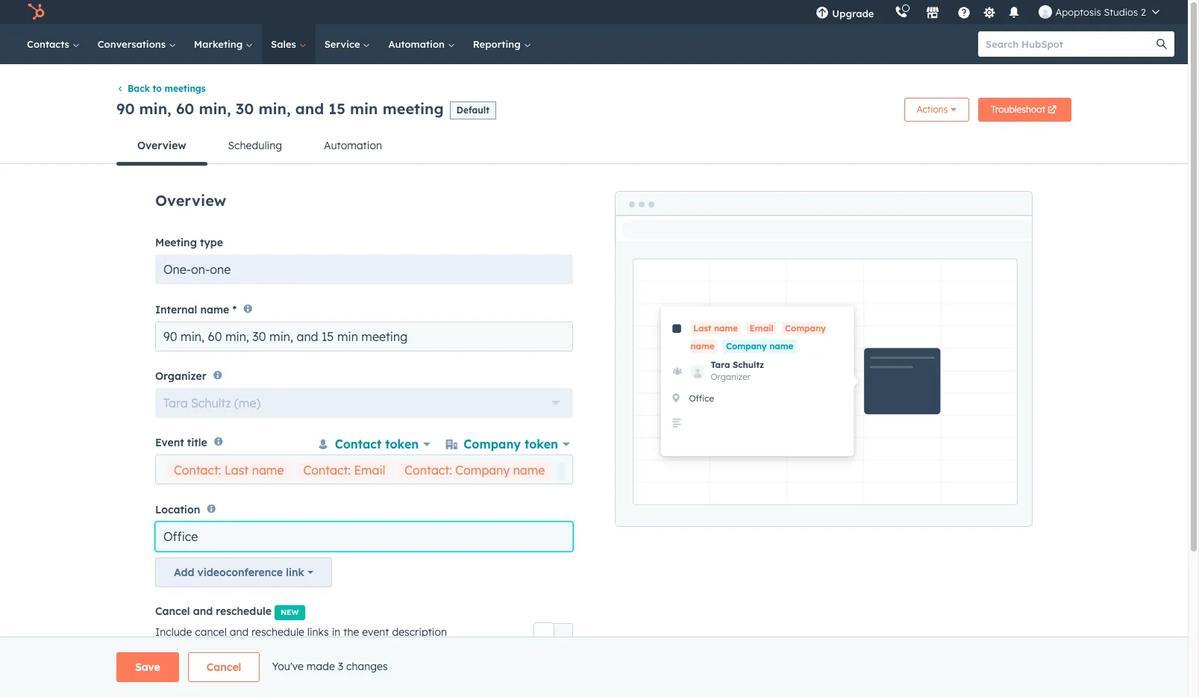 Task type: vqa. For each thing, say whether or not it's contained in the screenshot.
left list
no



Task type: locate. For each thing, give the bounding box(es) containing it.
event title
[[155, 436, 207, 450]]

min, right 30 on the top left
[[259, 99, 291, 118]]

overview down 60
[[137, 139, 186, 153]]

token up "contact: company name"
[[525, 437, 558, 452]]

0 vertical spatial overview
[[137, 139, 186, 153]]

0 horizontal spatial token
[[385, 437, 419, 452]]

min
[[350, 99, 378, 118]]

0 vertical spatial cancel
[[155, 604, 190, 618]]

0 horizontal spatial cancel
[[155, 604, 190, 618]]

0 horizontal spatial and
[[193, 604, 213, 618]]

internal name
[[155, 303, 229, 316]]

1 horizontal spatial token
[[525, 437, 558, 452]]

description
[[392, 625, 447, 639]]

tara schultz (me)
[[163, 396, 261, 411]]

0 vertical spatial reschedule
[[216, 604, 272, 618]]

tara schultz (me) button
[[155, 388, 573, 418]]

overview
[[137, 139, 186, 153], [155, 191, 226, 210]]

name for contact: company name
[[513, 463, 545, 478]]

conversations
[[98, 38, 169, 50]]

company up "contact: company name"
[[464, 437, 521, 452]]

sales link
[[262, 24, 315, 64]]

2 token from the left
[[525, 437, 558, 452]]

name
[[200, 303, 229, 316], [252, 463, 284, 478], [513, 463, 545, 478], [683, 463, 715, 478]]

new
[[281, 607, 299, 617]]

1 contact: from the left
[[174, 463, 221, 478]]

company right company:
[[625, 463, 679, 478]]

settings image
[[983, 6, 996, 20]]

troubleshoot link
[[979, 98, 1072, 122]]

cancel for cancel and reschedule
[[155, 604, 190, 618]]

add videoconference link button
[[155, 557, 332, 587]]

2 horizontal spatial contact:
[[405, 463, 452, 478]]

back to meetings button
[[116, 83, 206, 94]]

last
[[225, 463, 249, 478]]

1 vertical spatial and
[[193, 604, 213, 618]]

videoconference
[[197, 566, 283, 579]]

none text field containing contact: last name
[[164, 459, 721, 496]]

marketplaces image
[[927, 7, 940, 20]]

None text field
[[164, 459, 721, 496]]

links
[[307, 625, 329, 639]]

cancel down cancel
[[207, 661, 241, 674]]

0 vertical spatial automation
[[388, 38, 448, 50]]

1 horizontal spatial automation
[[388, 38, 448, 50]]

menu item
[[885, 0, 888, 24]]

and right cancel
[[230, 625, 249, 639]]

0 vertical spatial and
[[295, 99, 324, 118]]

token
[[385, 437, 419, 452], [525, 437, 558, 452]]

company token button
[[443, 433, 573, 456]]

15
[[329, 99, 345, 118]]

event title element
[[155, 433, 721, 503]]

contacts
[[27, 38, 72, 50]]

None text field
[[155, 521, 573, 551], [164, 687, 565, 697], [155, 521, 573, 551], [164, 687, 565, 697]]

reschedule
[[216, 604, 272, 618], [252, 625, 304, 639]]

and up cancel
[[193, 604, 213, 618]]

navigation containing overview
[[116, 128, 1072, 166]]

1 horizontal spatial contact:
[[303, 463, 351, 478]]

2 horizontal spatial min,
[[259, 99, 291, 118]]

2 vertical spatial and
[[230, 625, 249, 639]]

apoptosis
[[1056, 6, 1101, 18]]

cancel
[[155, 604, 190, 618], [207, 661, 241, 674]]

contact
[[335, 437, 382, 452]]

contact:
[[174, 463, 221, 478], [303, 463, 351, 478], [405, 463, 452, 478]]

overview inside button
[[137, 139, 186, 153]]

company down company token 'popup button' in the left of the page
[[455, 463, 510, 478]]

to
[[153, 83, 162, 94]]

3 min, from the left
[[259, 99, 291, 118]]

token inside 'popup button'
[[525, 437, 558, 452]]

3
[[338, 660, 343, 673]]

and inside banner
[[295, 99, 324, 118]]

apoptosis studios 2
[[1056, 6, 1146, 18]]

1 horizontal spatial min,
[[199, 99, 231, 118]]

and left 15
[[295, 99, 324, 118]]

search image
[[1157, 39, 1167, 49]]

marketplaces button
[[918, 0, 949, 24]]

0 horizontal spatial min,
[[139, 99, 171, 118]]

service link
[[315, 24, 379, 64]]

1 horizontal spatial and
[[230, 625, 249, 639]]

reporting
[[473, 38, 524, 50]]

automation
[[388, 38, 448, 50], [324, 139, 382, 153]]

changes
[[346, 660, 388, 673]]

upgrade image
[[816, 7, 829, 20]]

token inside popup button
[[385, 437, 419, 452]]

cancel for cancel
[[207, 661, 241, 674]]

cancel up include
[[155, 604, 190, 618]]

0 horizontal spatial contact:
[[174, 463, 221, 478]]

60
[[176, 99, 194, 118]]

1 vertical spatial reschedule
[[252, 625, 304, 639]]

0 horizontal spatial automation
[[324, 139, 382, 153]]

contact: down contact at the left of the page
[[303, 463, 351, 478]]

event
[[155, 436, 184, 450]]

troubleshoot
[[991, 104, 1046, 115]]

contact: down title
[[174, 463, 221, 478]]

1 token from the left
[[385, 437, 419, 452]]

90 min, 60 min, 30 min, and 15 min meeting
[[116, 99, 444, 118]]

marketing
[[194, 38, 246, 50]]

1 vertical spatial automation
[[324, 139, 382, 153]]

menu
[[806, 0, 1170, 24]]

contact token button
[[314, 433, 434, 456]]

token up email
[[385, 437, 419, 452]]

3 contact: from the left
[[405, 463, 452, 478]]

reschedule down add videoconference link "popup button"
[[216, 604, 272, 618]]

min, left 30 on the top left
[[199, 99, 231, 118]]

scheduling button
[[207, 128, 303, 164]]

and
[[295, 99, 324, 118], [193, 604, 213, 618], [230, 625, 249, 639]]

company
[[464, 437, 521, 452], [455, 463, 510, 478], [625, 463, 679, 478]]

none text field inside event title element
[[164, 459, 721, 496]]

contact: down contact token
[[405, 463, 452, 478]]

min,
[[139, 99, 171, 118], [199, 99, 231, 118], [259, 99, 291, 118]]

contact: for contact: last name
[[174, 463, 221, 478]]

you've made 3 changes
[[272, 660, 388, 673]]

apoptosis studios 2 button
[[1030, 0, 1169, 24]]

organizer
[[155, 369, 206, 383]]

contact: for contact: email
[[303, 463, 351, 478]]

default
[[457, 104, 490, 115]]

meeting
[[383, 99, 444, 118]]

tara schultz image
[[1039, 5, 1053, 19]]

1 horizontal spatial cancel
[[207, 661, 241, 674]]

help button
[[952, 0, 977, 24]]

automation down 'min'
[[324, 139, 382, 153]]

conversations link
[[89, 24, 185, 64]]

navigation
[[116, 128, 1072, 166]]

2 horizontal spatial and
[[295, 99, 324, 118]]

cancel inside button
[[207, 661, 241, 674]]

1 vertical spatial overview
[[155, 191, 226, 210]]

automation button
[[303, 128, 403, 164]]

in
[[332, 625, 341, 639]]

min, down to
[[139, 99, 171, 118]]

company for company:
[[625, 463, 679, 478]]

internal
[[155, 303, 197, 316]]

company inside 'popup button'
[[464, 437, 521, 452]]

overview up meeting type
[[155, 191, 226, 210]]

1 min, from the left
[[139, 99, 171, 118]]

1 vertical spatial cancel
[[207, 661, 241, 674]]

settings link
[[980, 4, 999, 20]]

reschedule down "new"
[[252, 625, 304, 639]]

type
[[200, 236, 223, 250]]

automation up meeting
[[388, 38, 448, 50]]

2 contact: from the left
[[303, 463, 351, 478]]

back
[[128, 83, 150, 94]]



Task type: describe. For each thing, give the bounding box(es) containing it.
token for company token
[[525, 437, 558, 452]]

cancel button
[[188, 652, 260, 682]]

add videoconference link
[[174, 566, 304, 579]]

company token
[[464, 437, 558, 452]]

contacts link
[[18, 24, 89, 64]]

Meeting type text field
[[155, 255, 573, 285]]

90 min, 60 min, 30 min, and 15 min meeting banner
[[116, 94, 1072, 128]]

reporting link
[[464, 24, 540, 64]]

meeting type
[[155, 236, 223, 250]]

event
[[362, 625, 389, 639]]

name for contact: last name
[[252, 463, 284, 478]]

meeting
[[155, 236, 197, 250]]

overview button
[[116, 128, 207, 166]]

calling icon image
[[895, 6, 909, 19]]

company:
[[565, 463, 622, 478]]

contact token
[[335, 437, 419, 452]]

title
[[187, 436, 207, 450]]

save
[[135, 661, 160, 674]]

cancel and reschedule
[[155, 604, 272, 618]]

meetings
[[165, 83, 206, 94]]

back to meetings
[[128, 83, 206, 94]]

page section element
[[81, 652, 1108, 682]]

notifications button
[[1002, 0, 1027, 24]]

30
[[236, 99, 254, 118]]

2 min, from the left
[[199, 99, 231, 118]]

automation inside "button"
[[324, 139, 382, 153]]

automation link
[[379, 24, 464, 64]]

hubspot image
[[27, 3, 45, 21]]

add
[[174, 566, 194, 579]]

schultz
[[191, 396, 231, 411]]

contact: company name
[[405, 463, 545, 478]]

menu containing apoptosis studios 2
[[806, 0, 1170, 24]]

actions button
[[904, 98, 970, 122]]

marketing link
[[185, 24, 262, 64]]

actions
[[917, 104, 948, 115]]

studios
[[1104, 6, 1138, 18]]

sales
[[271, 38, 299, 50]]

location element
[[155, 521, 573, 587]]

description
[[155, 661, 214, 674]]

company for contact:
[[455, 463, 510, 478]]

notifications image
[[1008, 7, 1021, 20]]

search button
[[1149, 31, 1175, 57]]

Search HubSpot search field
[[978, 31, 1161, 57]]

tara
[[163, 396, 188, 411]]

company: company name
[[565, 463, 715, 478]]

token for contact token
[[385, 437, 419, 452]]

service
[[324, 38, 363, 50]]

include cancel and reschedule links in the event description
[[155, 625, 447, 639]]

hubspot link
[[18, 3, 56, 21]]

90
[[116, 99, 135, 118]]

made
[[307, 660, 335, 673]]

email
[[354, 463, 385, 478]]

link
[[286, 566, 304, 579]]

help image
[[958, 7, 971, 20]]

save button
[[116, 652, 179, 682]]

upgrade
[[832, 7, 874, 19]]

Internal name text field
[[155, 321, 573, 351]]

you've
[[272, 660, 304, 673]]

calling icon button
[[889, 2, 915, 22]]

the
[[344, 625, 359, 639]]

contact: email
[[303, 463, 385, 478]]

(me)
[[234, 396, 261, 411]]

include
[[155, 625, 192, 639]]

contact: last name
[[174, 463, 284, 478]]

cancel
[[195, 625, 227, 639]]

scheduling
[[228, 139, 282, 153]]

contact: for contact: company name
[[405, 463, 452, 478]]

2
[[1141, 6, 1146, 18]]

location
[[155, 503, 200, 516]]

name for company: company name
[[683, 463, 715, 478]]



